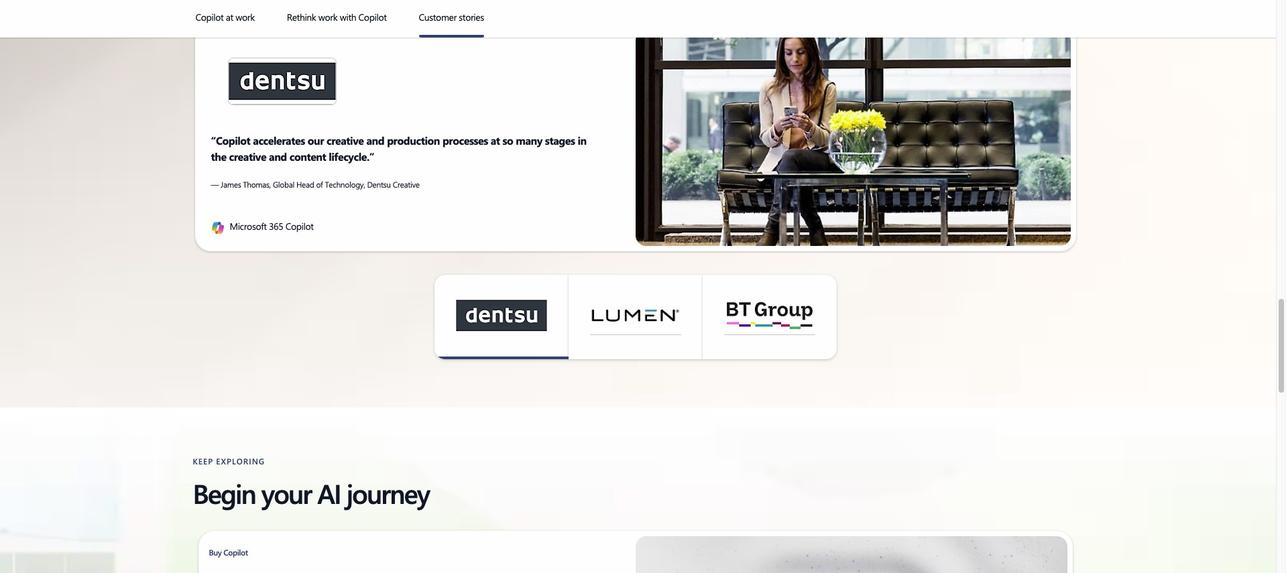 Task type: locate. For each thing, give the bounding box(es) containing it.
our
[[308, 133, 324, 148]]

creative down "copilot
[[229, 150, 266, 164]]

processes
[[443, 133, 488, 148]]

0 horizontal spatial creative
[[229, 150, 266, 164]]

in
[[578, 133, 587, 148]]

1 vertical spatial dentsu image
[[456, 296, 547, 335]]

"copilot
[[211, 133, 250, 148]]

carousel element
[[193, 23, 1078, 360]]

1 horizontal spatial and
[[367, 133, 385, 148]]

creative
[[327, 133, 364, 148], [229, 150, 266, 164]]

and
[[367, 133, 385, 148], [269, 150, 287, 164]]

0 horizontal spatial dentsu image
[[228, 58, 336, 105]]

1 vertical spatial and
[[269, 150, 287, 164]]

customer stories image
[[419, 35, 484, 38]]

creative up lifecycle."
[[327, 133, 364, 148]]

1 vertical spatial creative
[[229, 150, 266, 164]]

stages
[[545, 133, 575, 148]]

and down accelerates
[[269, 150, 287, 164]]

journey
[[347, 476, 429, 511]]

lifecycle."
[[329, 150, 374, 164]]

1 horizontal spatial dentsu image
[[456, 296, 547, 335]]

0 vertical spatial dentsu image
[[228, 58, 336, 105]]

and up lifecycle."
[[367, 133, 385, 148]]

so
[[503, 133, 513, 148]]

0 vertical spatial creative
[[327, 133, 364, 148]]

0 horizontal spatial and
[[269, 150, 287, 164]]

0 vertical spatial and
[[367, 133, 385, 148]]

dentsu image
[[228, 58, 336, 105], [456, 296, 547, 335]]



Task type: describe. For each thing, give the bounding box(es) containing it.
bt group image
[[724, 296, 815, 335]]

the
[[211, 150, 226, 164]]

ai
[[317, 476, 341, 511]]

production
[[387, 133, 440, 148]]

many
[[516, 133, 543, 148]]

content
[[290, 150, 326, 164]]

"copilot accelerates our creative and production processes at so many stages in the creative and content lifecycle."
[[211, 133, 587, 164]]

begin your ai journey
[[193, 476, 429, 511]]

a woman sitting in a waiting area using her phone and on the table a flower vase is present image
[[636, 30, 1071, 246]]

begin
[[193, 476, 255, 511]]

your
[[261, 476, 311, 511]]

accelerates
[[253, 133, 305, 148]]

1 horizontal spatial creative
[[327, 133, 364, 148]]

at
[[491, 133, 500, 148]]

lumen image
[[590, 296, 681, 335]]



Task type: vqa. For each thing, say whether or not it's contained in the screenshot.
the left Dentsu 'image'
yes



